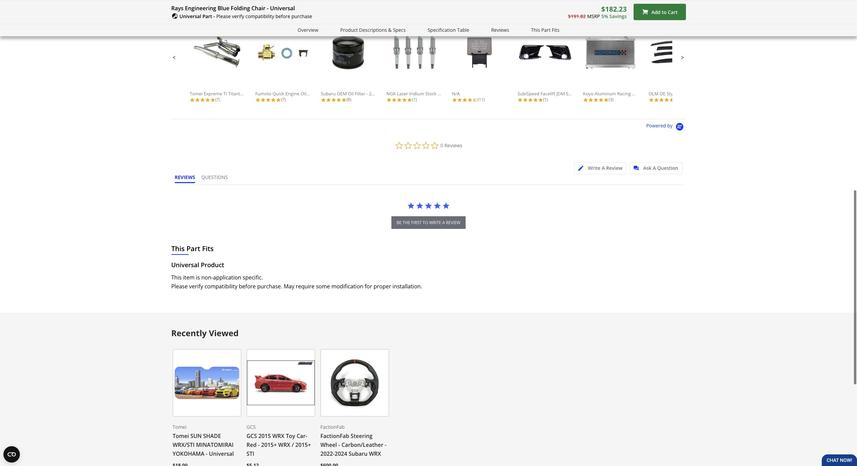 Task type: describe. For each thing, give the bounding box(es) containing it.
(11)
[[478, 97, 485, 103]]

0 reviews
[[441, 142, 463, 149]]

universal inside tomei tomei sun shade wrx/sti minatomirai yokohama - universal
[[209, 451, 234, 459]]

+...
[[587, 91, 593, 97]]

racing
[[618, 91, 631, 97]]

non-
[[201, 274, 213, 282]]

(1) for laser
[[412, 97, 417, 103]]

jdm
[[557, 91, 565, 97]]

oem
[[337, 91, 347, 97]]

may
[[284, 283, 295, 291]]

a for write
[[602, 165, 605, 172]]

universal down engineering
[[180, 13, 201, 20]]

2 factionfab from the top
[[321, 433, 349, 441]]

subaru inside "factionfab factionfab steering wheel - carbon/leather - 2022-2024 subaru wrx"
[[349, 451, 368, 459]]

0 vertical spatial before
[[276, 13, 290, 20]]

shade
[[203, 433, 221, 441]]

$182.23
[[602, 4, 627, 14]]

0 horizontal spatial reviews
[[445, 142, 463, 149]]

heat
[[438, 91, 448, 97]]

range...
[[449, 91, 465, 97]]

0 horizontal spatial 2015+
[[261, 442, 277, 450]]

filter
[[355, 91, 366, 97]]

- right carbon/leather
[[385, 442, 387, 450]]

blue
[[218, 4, 230, 12]]

$191.82
[[568, 13, 586, 20]]

specification table
[[428, 27, 470, 33]]

review
[[446, 220, 461, 226]]

installation.
[[393, 283, 422, 291]]

sti
[[247, 451, 254, 459]]

folding
[[231, 4, 250, 12]]

picture of gcs 2015 wrx toy car-red - 2015+ wrx / 2015+ sti image
[[247, 350, 315, 417]]

by
[[668, 123, 673, 129]]

1 horizontal spatial product
[[340, 27, 358, 33]]

oe
[[660, 91, 666, 97]]

overview link
[[298, 26, 319, 34]]

(3)
[[609, 97, 614, 103]]

0 horizontal spatial fits
[[202, 245, 214, 254]]

cart
[[668, 9, 678, 15]]

ask
[[644, 165, 652, 172]]

n/a
[[452, 91, 460, 97]]

- right filter
[[367, 91, 368, 97]]

reviews link
[[492, 26, 509, 34]]

- up 2024
[[339, 442, 340, 450]]

yokohama
[[173, 451, 204, 459]]

is
[[196, 274, 200, 282]]

fumoto quick engine oil drain valve... link
[[255, 34, 335, 97]]

sun
[[190, 433, 202, 441]]

be the first to write a review button
[[392, 217, 466, 229]]

2 gcs from the top
[[247, 433, 257, 441]]

1 vertical spatial this part fits
[[171, 245, 214, 254]]

fumoto
[[255, 91, 272, 97]]

tomei tomei sun shade wrx/sti minatomirai yokohama - universal
[[173, 424, 234, 459]]

0 vertical spatial fits
[[552, 27, 560, 33]]

recently
[[171, 328, 207, 339]]

the
[[403, 220, 411, 226]]

open widget image
[[3, 447, 20, 464]]

tomei for tomei
[[173, 424, 187, 431]]

1 factionfab from the top
[[321, 424, 345, 431]]

minatomirai
[[196, 442, 234, 450]]

tomei expreme ti titantium cat-back... link
[[190, 34, 271, 97]]

chair
[[252, 4, 266, 12]]

require
[[296, 283, 315, 291]]

2015
[[259, 433, 271, 441]]

$182.23 $191.82 msrp 5% savings
[[568, 4, 627, 20]]

write a review
[[588, 165, 623, 172]]

0 vertical spatial this
[[531, 27, 540, 33]]

olm oe style rain guards -...
[[649, 91, 710, 97]]

(7) for quick
[[281, 97, 286, 103]]

half star image
[[473, 98, 478, 103]]

style inside olm oe style rain guards -... link
[[667, 91, 677, 97]]

koyo aluminum racing radiator -...
[[584, 91, 656, 97]]

1 horizontal spatial compatibility
[[246, 13, 274, 20]]

review
[[607, 165, 623, 172]]

2 vertical spatial part
[[187, 245, 200, 254]]

recently viewed
[[171, 328, 239, 339]]

subispeed
[[518, 91, 540, 97]]

please inside this item is non-application specific. please verify compatibility before purchase. may require some modification for proper installation.
[[171, 283, 188, 291]]

this part fits link
[[531, 26, 560, 34]]

universal part - please verify compatibility before purchase
[[180, 13, 312, 20]]

1 vertical spatial this
[[171, 245, 185, 254]]

11 total reviews element
[[452, 97, 507, 103]]

radiator
[[632, 91, 650, 97]]

1 vertical spatial product
[[201, 261, 224, 270]]

2024
[[335, 451, 347, 459]]

- right 'guards'
[[705, 91, 706, 97]]

0 vertical spatial this part fits
[[531, 27, 560, 33]]

2 vertical spatial tomei
[[173, 433, 189, 441]]

7 total reviews element for quick
[[255, 97, 310, 103]]

- right chair
[[267, 4, 269, 12]]

powered
[[647, 123, 666, 129]]

rain
[[678, 91, 687, 97]]

msrp
[[588, 13, 600, 20]]

wheel
[[321, 442, 337, 450]]

specs
[[393, 27, 406, 33]]

0
[[441, 142, 443, 149]]

2022-
[[321, 451, 335, 459]]

universal up purchase
[[270, 4, 295, 12]]

product descriptions & specs link
[[340, 26, 406, 34]]

facelift
[[541, 91, 556, 97]]

factionfab factionfab steering wheel - carbon/leather - 2022-2024 subaru wrx
[[321, 424, 387, 459]]



Task type: locate. For each thing, give the bounding box(es) containing it.
products
[[226, 0, 256, 10]]

to right the add
[[662, 9, 667, 15]]

rated
[[206, 0, 224, 10]]

0 vertical spatial please
[[216, 13, 231, 20]]

0 horizontal spatial before
[[239, 283, 256, 291]]

0 horizontal spatial compatibility
[[205, 283, 238, 291]]

this inside this item is non-application specific. please verify compatibility before purchase. may require some modification for proper installation.
[[171, 274, 182, 282]]

descriptions
[[359, 27, 387, 33]]

1 (1) from the left
[[412, 97, 417, 103]]

please
[[216, 13, 231, 20], [171, 283, 188, 291]]

1 vertical spatial factionfab
[[321, 433, 349, 441]]

(7) left ti
[[216, 97, 220, 103]]

1 horizontal spatial this part fits
[[531, 27, 560, 33]]

write
[[588, 165, 601, 172]]

specification table link
[[428, 26, 470, 34]]

1 3 total reviews element from the left
[[584, 97, 638, 103]]

1 total reviews element
[[387, 97, 441, 103], [518, 97, 573, 103]]

subaru left oem
[[321, 91, 336, 97]]

toy
[[286, 433, 295, 441]]

1 total reviews element for facelift
[[518, 97, 573, 103]]

specification
[[428, 27, 456, 33]]

1 horizontal spatial verify
[[232, 13, 244, 20]]

dialog image
[[634, 166, 643, 171]]

1 horizontal spatial before
[[276, 13, 290, 20]]

add to cart
[[652, 9, 678, 15]]

0 horizontal spatial (1)
[[412, 97, 417, 103]]

0 vertical spatial factionfab
[[321, 424, 345, 431]]

fumoto quick engine oil drain valve...
[[255, 91, 335, 97]]

wrx inside "factionfab factionfab steering wheel - carbon/leather - 2022-2024 subaru wrx"
[[369, 451, 381, 459]]

stock
[[426, 91, 437, 97]]

wrx/sti
[[173, 442, 195, 450]]

0 horizontal spatial 3 total reviews element
[[584, 97, 638, 103]]

oil left 'drain'
[[301, 91, 306, 97]]

compatibility down chair
[[246, 13, 274, 20]]

please down item
[[171, 283, 188, 291]]

1 (7) from the left
[[216, 97, 220, 103]]

before inside this item is non-application specific. please verify compatibility before purchase. may require some modification for proper installation.
[[239, 283, 256, 291]]

0 vertical spatial part
[[203, 13, 212, 20]]

red
[[247, 442, 257, 450]]

this
[[531, 27, 540, 33], [171, 245, 185, 254], [171, 274, 182, 282]]

application
[[213, 274, 241, 282]]

this part fits
[[531, 27, 560, 33], [171, 245, 214, 254]]

0 vertical spatial to
[[662, 9, 667, 15]]

product left descriptions
[[340, 27, 358, 33]]

compatibility inside this item is non-application specific. please verify compatibility before purchase. may require some modification for proper installation.
[[205, 283, 238, 291]]

a right write
[[602, 165, 605, 172]]

- inside gcs gcs 2015 wrx toy car- red - 2015+ wrx / 2015+ sti
[[258, 442, 260, 450]]

picture of factionfab steering wheel - carbon/leather - 2022-2024 subaru wrx image
[[321, 350, 389, 417]]

style
[[566, 91, 576, 97], [667, 91, 677, 97]]

0 horizontal spatial (7)
[[216, 97, 220, 103]]

rays
[[171, 4, 184, 12]]

this item is non-application specific. please verify compatibility before purchase. may require some modification for proper installation.
[[171, 274, 422, 291]]

steering
[[351, 433, 373, 441]]

write
[[429, 220, 442, 226]]

3 total reviews element for style
[[649, 97, 704, 103]]

1 horizontal spatial 7 total reviews element
[[255, 97, 310, 103]]

modification
[[332, 283, 364, 291]]

tomei for expreme
[[190, 91, 203, 97]]

(1) left jdm
[[544, 97, 548, 103]]

0 horizontal spatial please
[[171, 283, 188, 291]]

to right first
[[423, 220, 428, 226]]

2 oil from the left
[[348, 91, 354, 97]]

1 1 total reviews element from the left
[[387, 97, 441, 103]]

table
[[457, 27, 470, 33]]

quick
[[273, 91, 284, 97]]

reviews
[[175, 174, 195, 181]]

(1) right laser
[[412, 97, 417, 103]]

question
[[658, 165, 679, 172]]

verify down folding
[[232, 13, 244, 20]]

1 style from the left
[[566, 91, 576, 97]]

0 horizontal spatial 1 total reviews element
[[387, 97, 441, 103]]

product
[[340, 27, 358, 33], [201, 261, 224, 270]]

titantium
[[228, 91, 248, 97]]

to inside add to cart button
[[662, 9, 667, 15]]

before down specific.
[[239, 283, 256, 291]]

2 (7) from the left
[[281, 97, 286, 103]]

2 3 total reviews element from the left
[[649, 97, 704, 103]]

proper
[[374, 283, 391, 291]]

2015+ down 2015
[[261, 442, 277, 450]]

1 vertical spatial tomei
[[173, 424, 187, 431]]

1 horizontal spatial fits
[[552, 27, 560, 33]]

0 horizontal spatial 7 total reviews element
[[190, 97, 245, 103]]

(7) right back...
[[281, 97, 286, 103]]

1 horizontal spatial part
[[203, 13, 212, 20]]

2 vertical spatial this
[[171, 274, 182, 282]]

gcs
[[247, 424, 256, 431], [247, 433, 257, 441]]

0 horizontal spatial ...
[[653, 91, 656, 97]]

5%
[[602, 13, 609, 20]]

universal down minatomirai
[[209, 451, 234, 459]]

star image
[[195, 98, 200, 103], [200, 98, 205, 103], [205, 98, 210, 103], [210, 98, 216, 103], [255, 98, 261, 103], [261, 98, 266, 103], [266, 98, 271, 103], [276, 98, 281, 103], [321, 98, 326, 103], [336, 98, 342, 103], [387, 98, 392, 103], [392, 98, 397, 103], [402, 98, 407, 103], [407, 98, 412, 103], [452, 98, 457, 103], [463, 98, 468, 103], [468, 98, 473, 103], [518, 98, 523, 103], [538, 98, 544, 103], [584, 98, 589, 103], [594, 98, 599, 103], [654, 98, 659, 103], [659, 98, 665, 103], [670, 98, 675, 103], [407, 202, 415, 210], [416, 202, 424, 210], [425, 202, 433, 210], [434, 202, 441, 210]]

1 horizontal spatial please
[[216, 13, 231, 20]]

savings
[[610, 13, 627, 20]]

1 oil from the left
[[301, 91, 306, 97]]

- right 'red'
[[258, 442, 260, 450]]

1 horizontal spatial 3 total reviews element
[[649, 97, 704, 103]]

wrx left "toy"
[[273, 433, 285, 441]]

tab list containing reviews
[[175, 174, 234, 185]]

before left purchase
[[276, 13, 290, 20]]

1 vertical spatial verify
[[189, 283, 203, 291]]

3 total reviews element containing (3)
[[584, 97, 638, 103]]

0 vertical spatial reviews
[[492, 27, 509, 33]]

verify down is
[[189, 283, 203, 291]]

0 vertical spatial compatibility
[[246, 13, 274, 20]]

purchase
[[292, 13, 312, 20]]

write no frame image
[[579, 166, 587, 171]]

0 vertical spatial verify
[[232, 13, 244, 20]]

2 horizontal spatial part
[[542, 27, 551, 33]]

1 vertical spatial compatibility
[[205, 283, 238, 291]]

a for ask
[[653, 165, 656, 172]]

questions
[[201, 174, 228, 181]]

style left drl
[[566, 91, 576, 97]]

1 horizontal spatial subaru
[[349, 451, 368, 459]]

n/a link
[[452, 34, 507, 97]]

engine
[[286, 91, 300, 97]]

star image
[[190, 98, 195, 103], [271, 98, 276, 103], [326, 98, 331, 103], [331, 98, 336, 103], [342, 98, 347, 103], [397, 98, 402, 103], [457, 98, 463, 103], [523, 98, 528, 103], [528, 98, 533, 103], [533, 98, 538, 103], [589, 98, 594, 103], [599, 98, 604, 103], [604, 98, 609, 103], [649, 98, 654, 103], [665, 98, 670, 103], [443, 202, 450, 210]]

1 ... from the left
[[653, 91, 656, 97]]

... right 'guards'
[[706, 91, 710, 97]]

1 a from the left
[[602, 165, 605, 172]]

3 total reviews element for racing
[[584, 97, 638, 103]]

carbon/leather
[[342, 442, 384, 450]]

- inside tomei tomei sun shade wrx/sti minatomirai yokohama - universal
[[206, 451, 208, 459]]

for
[[365, 283, 372, 291]]

laser
[[397, 91, 408, 97]]

cat-
[[249, 91, 258, 97]]

ask a question
[[644, 165, 679, 172]]

(1) for facelift
[[544, 97, 548, 103]]

(1)
[[412, 97, 417, 103], [544, 97, 548, 103]]

tab list
[[175, 174, 234, 185]]

0 horizontal spatial style
[[566, 91, 576, 97]]

- down minatomirai
[[206, 451, 208, 459]]

7 total reviews element for expreme
[[190, 97, 245, 103]]

1 vertical spatial gcs
[[247, 433, 257, 441]]

2015+ down car-
[[296, 442, 311, 450]]

olm oe style rain guards -... link
[[649, 34, 710, 97]]

wrx left laser
[[383, 91, 393, 97]]

ngk
[[387, 91, 396, 97]]

1 vertical spatial subaru
[[349, 451, 368, 459]]

2 1 total reviews element from the left
[[518, 97, 573, 103]]

wrx left /
[[278, 442, 291, 450]]

8 total reviews element
[[321, 97, 376, 103]]

1 vertical spatial to
[[423, 220, 428, 226]]

1 horizontal spatial (7)
[[281, 97, 286, 103]]

add
[[652, 9, 661, 15]]

&
[[388, 27, 392, 33]]

a right the ask
[[653, 165, 656, 172]]

rays engineering blue folding chair - universal
[[171, 4, 295, 12]]

ask a question button
[[630, 163, 683, 175]]

0 vertical spatial tomei
[[190, 91, 203, 97]]

powered by link
[[647, 123, 686, 132]]

- down rated
[[214, 13, 215, 20]]

style right oe
[[667, 91, 677, 97]]

valve...
[[320, 91, 335, 97]]

please down blue
[[216, 13, 231, 20]]

1 horizontal spatial (1)
[[544, 97, 548, 103]]

1 7 total reviews element from the left
[[190, 97, 245, 103]]

ngk laser iridium stock heat range...
[[387, 91, 465, 97]]

verify inside this item is non-application specific. please verify compatibility before purchase. may require some modification for proper installation.
[[189, 283, 203, 291]]

product up non-
[[201, 261, 224, 270]]

1 vertical spatial fits
[[202, 245, 214, 254]]

... left oe
[[653, 91, 656, 97]]

1 vertical spatial part
[[542, 27, 551, 33]]

1 gcs from the top
[[247, 424, 256, 431]]

compatibility down application
[[205, 283, 238, 291]]

other top rated products
[[171, 0, 256, 10]]

1 horizontal spatial to
[[662, 9, 667, 15]]

style inside the subispeed facelift jdm style drl +... link
[[566, 91, 576, 97]]

(7) for expreme
[[216, 97, 220, 103]]

2 a from the left
[[653, 165, 656, 172]]

drain
[[308, 91, 319, 97]]

1 horizontal spatial ...
[[706, 91, 710, 97]]

2 horizontal spatial 2015+
[[369, 91, 382, 97]]

write a review button
[[575, 163, 627, 175]]

0 horizontal spatial a
[[602, 165, 605, 172]]

1 vertical spatial before
[[239, 283, 256, 291]]

0 horizontal spatial verify
[[189, 283, 203, 291]]

oil right oem
[[348, 91, 354, 97]]

be
[[397, 220, 402, 226]]

tomtg701a-sb00b tomei sun shade 59*28 wrx/sti minatomirai yokohama, image
[[173, 350, 241, 417]]

part
[[203, 13, 212, 20], [542, 27, 551, 33], [187, 245, 200, 254]]

2 ... from the left
[[706, 91, 710, 97]]

engineering
[[185, 4, 216, 12]]

/
[[292, 442, 294, 450]]

universal up item
[[171, 261, 199, 270]]

purchase.
[[257, 283, 282, 291]]

expreme
[[204, 91, 222, 97]]

0 vertical spatial gcs
[[247, 424, 256, 431]]

universal
[[270, 4, 295, 12], [180, 13, 201, 20], [171, 261, 199, 270], [209, 451, 234, 459]]

0 horizontal spatial part
[[187, 245, 200, 254]]

0 horizontal spatial this part fits
[[171, 245, 214, 254]]

1 vertical spatial please
[[171, 283, 188, 291]]

universal product
[[171, 261, 224, 270]]

1 total reviews element for laser
[[387, 97, 441, 103]]

to inside "be the first to write a review" button
[[423, 220, 428, 226]]

ti
[[223, 91, 227, 97]]

1 horizontal spatial 2015+
[[296, 442, 311, 450]]

1 horizontal spatial style
[[667, 91, 677, 97]]

2015+ right filter
[[369, 91, 382, 97]]

item
[[183, 274, 195, 282]]

0 vertical spatial subaru
[[321, 91, 336, 97]]

viewed
[[209, 328, 239, 339]]

2 7 total reviews element from the left
[[255, 97, 310, 103]]

7 total reviews element
[[190, 97, 245, 103], [255, 97, 310, 103]]

oil
[[301, 91, 306, 97], [348, 91, 354, 97]]

3 total reviews element
[[584, 97, 638, 103], [649, 97, 704, 103]]

1 horizontal spatial 1 total reviews element
[[518, 97, 573, 103]]

0 horizontal spatial to
[[423, 220, 428, 226]]

product descriptions & specs
[[340, 27, 406, 33]]

wrx down carbon/leather
[[369, 451, 381, 459]]

ngk laser iridium stock heat range... link
[[387, 34, 465, 97]]

other
[[171, 0, 191, 10]]

1 vertical spatial reviews
[[445, 142, 463, 149]]

0 horizontal spatial oil
[[301, 91, 306, 97]]

be the first to write a review
[[397, 220, 461, 226]]

1 horizontal spatial oil
[[348, 91, 354, 97]]

powered by
[[647, 123, 674, 129]]

2 style from the left
[[667, 91, 677, 97]]

tomei expreme ti titantium cat-back...
[[190, 91, 271, 97]]

0 horizontal spatial product
[[201, 261, 224, 270]]

subaru down carbon/leather
[[349, 451, 368, 459]]

subaru oem oil filter - 2015+ wrx link
[[321, 34, 393, 97]]

1 horizontal spatial reviews
[[492, 27, 509, 33]]

gcs gcs 2015 wrx toy car- red - 2015+ wrx / 2015+ sti
[[247, 424, 311, 459]]

subispeed facelift jdm style drl +...
[[518, 91, 593, 97]]

0 horizontal spatial subaru
[[321, 91, 336, 97]]

2 (1) from the left
[[544, 97, 548, 103]]

1 horizontal spatial a
[[653, 165, 656, 172]]

0 vertical spatial product
[[340, 27, 358, 33]]

- right radiator
[[651, 91, 653, 97]]

car-
[[297, 433, 308, 441]]



Task type: vqa. For each thing, say whether or not it's contained in the screenshot.


